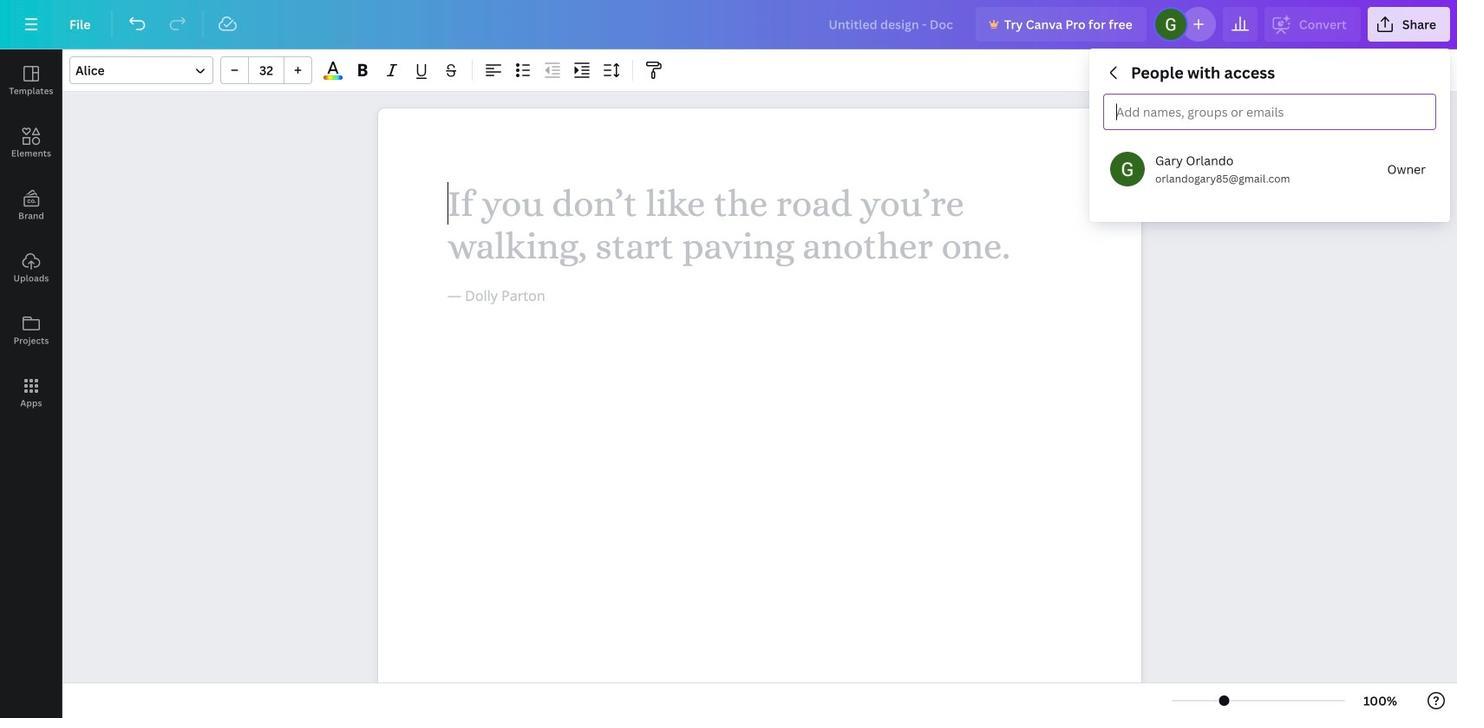 Task type: describe. For each thing, give the bounding box(es) containing it.
1 horizontal spatial group
[[1103, 62, 1436, 208]]

main menu bar
[[0, 0, 1457, 49]]



Task type: vqa. For each thing, say whether or not it's contained in the screenshot.
NEON LINE DESIGN image
no



Task type: locate. For each thing, give the bounding box(es) containing it.
Zoom button
[[1352, 687, 1409, 715]]

Design title text field
[[815, 7, 969, 42]]

group
[[220, 56, 312, 84], [1103, 62, 1436, 208]]

color range image
[[324, 76, 342, 80]]

Add names, groups or emails text field
[[1109, 100, 1284, 125]]

– – number field
[[254, 62, 278, 78]]

side panel tab list
[[0, 49, 62, 424]]

None text field
[[378, 108, 1141, 718]]

0 horizontal spatial group
[[220, 56, 312, 84]]



